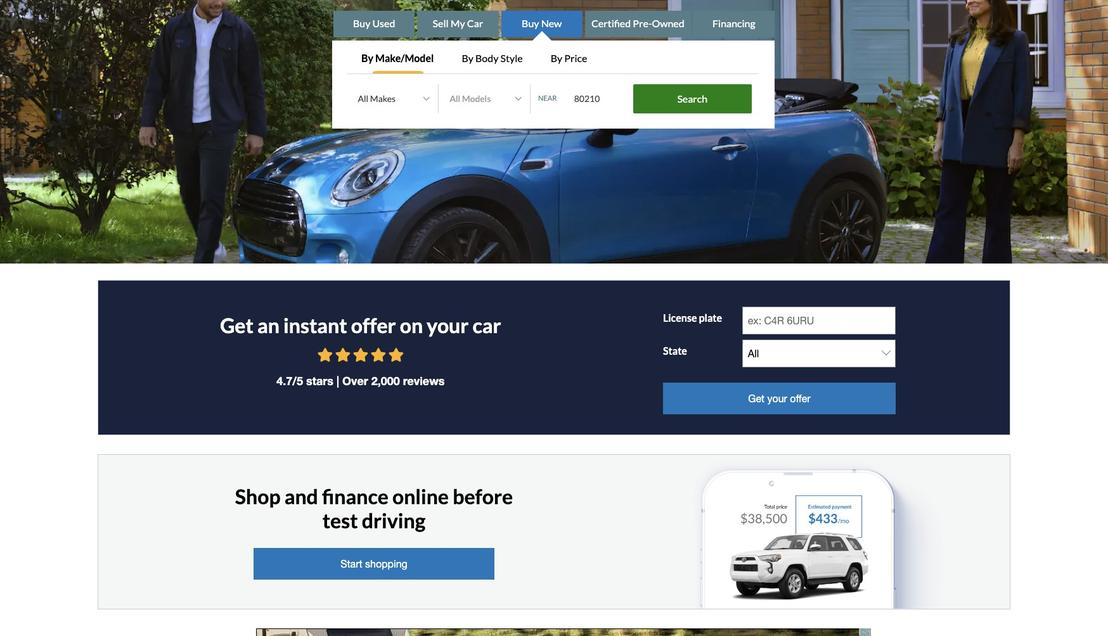 Task type: vqa. For each thing, say whether or not it's contained in the screenshot.
3rd By from right
yes



Task type: locate. For each thing, give the bounding box(es) containing it.
2 buy from the left
[[522, 17, 539, 29]]

by left the body
[[462, 52, 474, 64]]

buy used
[[353, 17, 395, 29]]

1 vertical spatial your
[[768, 393, 787, 404]]

Zip telephone field
[[567, 86, 630, 111]]

1 horizontal spatial by
[[462, 52, 474, 64]]

an
[[257, 313, 280, 338]]

offer
[[351, 313, 396, 338], [790, 393, 811, 404]]

by price
[[551, 52, 587, 64]]

2 horizontal spatial by
[[551, 52, 563, 64]]

get
[[220, 313, 253, 338], [748, 393, 765, 404]]

0 vertical spatial your
[[427, 313, 469, 338]]

1 by from the left
[[361, 52, 373, 64]]

get your offer
[[748, 393, 811, 404]]

your
[[427, 313, 469, 338], [768, 393, 787, 404]]

financing
[[713, 17, 756, 29]]

3 by from the left
[[551, 52, 563, 64]]

by left price
[[551, 52, 563, 64]]

1 horizontal spatial offer
[[790, 393, 811, 404]]

2 by from the left
[[462, 52, 474, 64]]

4.7/5
[[277, 374, 303, 388]]

before
[[453, 484, 513, 509]]

license
[[663, 312, 697, 324]]

License plate field
[[742, 307, 896, 335]]

body
[[476, 52, 499, 64]]

0 horizontal spatial get
[[220, 313, 253, 338]]

buy left new
[[522, 17, 539, 29]]

0 horizontal spatial offer
[[351, 313, 396, 338]]

price
[[564, 52, 587, 64]]

get inside button
[[748, 393, 765, 404]]

None submit
[[633, 84, 752, 113]]

by body style
[[462, 52, 523, 64]]

1 horizontal spatial your
[[768, 393, 787, 404]]

plate
[[699, 312, 722, 324]]

shop and finance online before test driving
[[235, 484, 513, 533]]

offer inside get your offer button
[[790, 393, 811, 404]]

shop
[[235, 484, 281, 509]]

by down buy used
[[361, 52, 373, 64]]

1 vertical spatial get
[[748, 393, 765, 404]]

license plate
[[663, 312, 722, 324]]

1 buy from the left
[[353, 17, 371, 29]]

1 horizontal spatial buy
[[522, 17, 539, 29]]

and
[[284, 484, 318, 509]]

1 vertical spatial offer
[[790, 393, 811, 404]]

driving
[[362, 508, 426, 533]]

0 horizontal spatial buy
[[353, 17, 371, 29]]

by for by body style
[[462, 52, 474, 64]]

0 horizontal spatial by
[[361, 52, 373, 64]]

buy left used
[[353, 17, 371, 29]]

certified pre-owned
[[591, 17, 685, 29]]

get for get your offer
[[748, 393, 765, 404]]

buy
[[353, 17, 371, 29], [522, 17, 539, 29]]

shopping
[[365, 558, 408, 570]]

by
[[361, 52, 373, 64], [462, 52, 474, 64], [551, 52, 563, 64]]

style
[[501, 52, 523, 64]]

make/model
[[375, 52, 434, 64]]

get for get an instant offer on your car
[[220, 313, 253, 338]]

near
[[538, 94, 557, 102]]

instant
[[283, 313, 347, 338]]

over
[[342, 374, 368, 388]]

finance
[[322, 484, 389, 509]]

1 horizontal spatial get
[[748, 393, 765, 404]]

0 vertical spatial get
[[220, 313, 253, 338]]

sell my car
[[433, 17, 483, 29]]



Task type: describe. For each thing, give the bounding box(es) containing it.
get an instant offer on your car
[[220, 313, 501, 338]]

online
[[392, 484, 449, 509]]

my
[[451, 17, 465, 29]]

2,000
[[371, 374, 400, 388]]

on
[[400, 313, 423, 338]]

car
[[473, 313, 501, 338]]

4.7/5 stars | over 2,000 reviews
[[277, 374, 445, 388]]

by make/model
[[361, 52, 434, 64]]

start shopping
[[341, 558, 408, 570]]

test
[[323, 508, 358, 533]]

buy new
[[522, 17, 562, 29]]

0 horizontal spatial your
[[427, 313, 469, 338]]

by for by price
[[551, 52, 563, 64]]

by for by make/model
[[361, 52, 373, 64]]

start
[[341, 558, 362, 570]]

stars
[[306, 374, 334, 388]]

your inside button
[[768, 393, 787, 404]]

start shopping button
[[254, 548, 495, 580]]

|
[[337, 374, 339, 388]]

buy for buy used
[[353, 17, 371, 29]]

new
[[541, 17, 562, 29]]

state
[[663, 345, 687, 357]]

used
[[372, 17, 395, 29]]

owned
[[652, 17, 685, 29]]

pre-
[[633, 17, 652, 29]]

get your offer button
[[663, 383, 896, 415]]

car
[[467, 17, 483, 29]]

advertisement element
[[256, 629, 871, 637]]

sell
[[433, 17, 449, 29]]

buy for buy new
[[522, 17, 539, 29]]

certified
[[591, 17, 631, 29]]

reviews
[[403, 374, 445, 388]]

0 vertical spatial offer
[[351, 313, 396, 338]]



